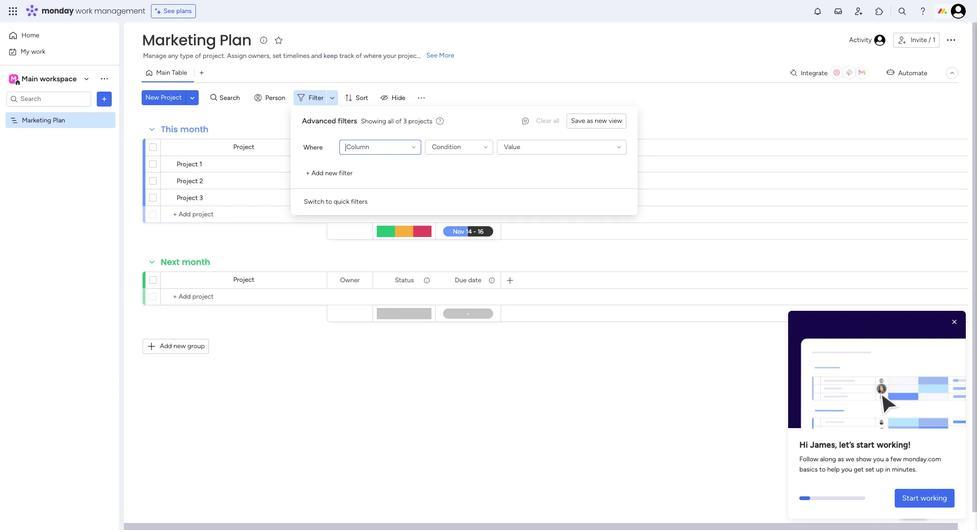 Task type: describe. For each thing, give the bounding box(es) containing it.
workspace
[[40, 74, 77, 83]]

work for monday
[[76, 6, 92, 16]]

view
[[609, 117, 623, 125]]

plan inside list box
[[53, 116, 65, 124]]

plans
[[176, 7, 192, 15]]

see plans button
[[151, 4, 196, 18]]

2 status field from the top
[[393, 275, 416, 286]]

1 inside button
[[933, 36, 936, 44]]

+ Add project text field
[[166, 209, 323, 220]]

see plans
[[164, 7, 192, 15]]

3 inside the advanced filters showing all of 3 projects
[[404, 117, 407, 125]]

as inside follow along as we show you a few monday.com basics to help you get set up in minutes.
[[838, 456, 845, 464]]

angle down image
[[190, 94, 195, 101]]

add view image
[[200, 69, 204, 76]]

clear
[[537, 117, 552, 125]]

marketing inside list box
[[22, 116, 51, 124]]

save
[[571, 117, 586, 125]]

due for first due date field
[[455, 143, 467, 151]]

we
[[846, 456, 855, 464]]

add to favorites image
[[274, 35, 283, 45]]

assign
[[227, 52, 247, 60]]

1 horizontal spatial plan
[[220, 29, 252, 51]]

1 vertical spatial add
[[160, 342, 172, 350]]

options image
[[946, 34, 957, 45]]

hide
[[392, 94, 406, 102]]

notifications image
[[814, 7, 823, 16]]

/
[[929, 36, 932, 44]]

follow
[[800, 456, 819, 464]]

+ add new filter
[[306, 169, 353, 177]]

this month
[[161, 124, 209, 135]]

0 vertical spatial you
[[874, 456, 885, 464]]

2 owner field from the top
[[338, 275, 362, 286]]

home button
[[6, 28, 101, 43]]

clear all button
[[533, 114, 563, 129]]

save as new view
[[571, 117, 623, 125]]

quick
[[334, 198, 350, 206]]

see more
[[427, 51, 455, 59]]

monday.com
[[904, 456, 942, 464]]

1 status from the top
[[395, 143, 414, 151]]

show board description image
[[258, 36, 269, 45]]

0 horizontal spatial of
[[195, 52, 201, 60]]

start working button
[[895, 489, 955, 508]]

james,
[[810, 440, 838, 451]]

autopilot image
[[887, 67, 895, 78]]

monday
[[42, 6, 74, 16]]

project.
[[203, 52, 225, 60]]

keep
[[324, 52, 338, 60]]

see for see more
[[427, 51, 438, 59]]

menu image
[[417, 93, 426, 102]]

1 status field from the top
[[393, 142, 416, 153]]

next month
[[161, 256, 210, 268]]

hi
[[800, 440, 808, 451]]

person
[[266, 94, 286, 102]]

new project
[[145, 94, 182, 102]]

invite / 1
[[911, 36, 936, 44]]

2 status from the top
[[395, 276, 414, 284]]

project 3
[[177, 194, 203, 202]]

filter
[[309, 94, 324, 102]]

start working
[[903, 494, 948, 503]]

project 1
[[177, 160, 202, 168]]

save as new view button
[[567, 114, 627, 129]]

0 horizontal spatial 1
[[200, 160, 202, 168]]

follow along as we show you a few monday.com basics to help you get set up in minutes.
[[800, 456, 942, 474]]

Search field
[[217, 91, 245, 104]]

1 horizontal spatial add
[[312, 169, 324, 177]]

automate
[[899, 69, 928, 77]]

month for next month
[[182, 256, 210, 268]]

+
[[306, 169, 310, 177]]

+ add new filter button
[[302, 166, 357, 181]]

home
[[22, 31, 39, 39]]

2
[[200, 177, 203, 185]]

Search in workspace field
[[20, 94, 78, 104]]

group
[[188, 342, 205, 350]]

month for this month
[[180, 124, 209, 135]]

see more link
[[426, 51, 455, 60]]

table
[[172, 69, 187, 77]]

1 column information image from the top
[[488, 144, 496, 151]]

learn more image
[[436, 117, 444, 126]]

+ Add project text field
[[166, 291, 323, 303]]

new project button
[[142, 90, 186, 105]]

main workspace
[[22, 74, 77, 83]]

in
[[886, 466, 891, 474]]

any
[[168, 52, 178, 60]]

stands.
[[421, 52, 442, 60]]

project 2
[[177, 177, 203, 185]]

2 column information image from the top
[[488, 277, 496, 284]]

0 horizontal spatial you
[[842, 466, 853, 474]]

1 horizontal spatial marketing
[[142, 29, 216, 51]]

monday work management
[[42, 6, 145, 16]]

due for first due date field from the bottom
[[455, 276, 467, 284]]

where
[[364, 52, 382, 60]]

a
[[886, 456, 890, 464]]

add new group
[[160, 342, 205, 350]]

project inside new project button
[[161, 94, 182, 102]]

let's
[[840, 440, 855, 451]]

main table button
[[142, 65, 194, 80]]

get
[[854, 466, 864, 474]]

filter
[[339, 169, 353, 177]]

2 column information image from the top
[[423, 277, 431, 284]]

filters inside button
[[351, 198, 368, 206]]

clear all
[[537, 117, 560, 125]]

projects
[[409, 117, 433, 125]]

my work button
[[6, 44, 101, 59]]



Task type: locate. For each thing, give the bounding box(es) containing it.
main inside button
[[156, 69, 170, 77]]

0 horizontal spatial to
[[326, 198, 332, 206]]

as inside button
[[587, 117, 594, 125]]

1 vertical spatial due date field
[[453, 275, 484, 286]]

due date for first due date field from the bottom
[[455, 276, 482, 284]]

1 horizontal spatial work
[[76, 6, 92, 16]]

1 vertical spatial status
[[395, 276, 414, 284]]

3 down 2
[[200, 194, 203, 202]]

0 vertical spatial to
[[326, 198, 332, 206]]

1 horizontal spatial all
[[553, 117, 560, 125]]

Due date field
[[453, 142, 484, 153], [453, 275, 484, 286]]

arrow down image
[[327, 92, 338, 103]]

as
[[587, 117, 594, 125], [838, 456, 845, 464]]

start
[[857, 440, 875, 451]]

marketing up any
[[142, 29, 216, 51]]

2 horizontal spatial new
[[595, 117, 607, 125]]

1 vertical spatial marketing plan
[[22, 116, 65, 124]]

new left the "group"
[[174, 342, 186, 350]]

0 horizontal spatial new
[[174, 342, 186, 350]]

basics
[[800, 466, 818, 474]]

1 vertical spatial new
[[325, 169, 338, 177]]

you left a
[[874, 456, 885, 464]]

0 vertical spatial owner field
[[338, 142, 362, 153]]

help
[[906, 507, 923, 516]]

1 horizontal spatial set
[[866, 466, 875, 474]]

of inside the advanced filters showing all of 3 projects
[[396, 117, 402, 125]]

activity button
[[846, 33, 890, 48]]

filters right quick
[[351, 198, 368, 206]]

of right "type"
[[195, 52, 201, 60]]

0 vertical spatial marketing
[[142, 29, 216, 51]]

main for main workspace
[[22, 74, 38, 83]]

0 horizontal spatial set
[[273, 52, 282, 60]]

add right +
[[312, 169, 324, 177]]

filters
[[338, 116, 357, 125], [351, 198, 368, 206]]

0 horizontal spatial marketing
[[22, 116, 51, 124]]

1 horizontal spatial as
[[838, 456, 845, 464]]

my
[[21, 47, 30, 55]]

option
[[0, 112, 119, 114]]

invite / 1 button
[[894, 33, 940, 48]]

new
[[145, 94, 159, 102]]

set left the "up"
[[866, 466, 875, 474]]

add new group button
[[143, 339, 209, 354]]

0 vertical spatial plan
[[220, 29, 252, 51]]

0 vertical spatial 1
[[933, 36, 936, 44]]

1 horizontal spatial see
[[427, 51, 438, 59]]

1 vertical spatial owner field
[[338, 275, 362, 286]]

v2 search image
[[210, 93, 217, 103]]

0 horizontal spatial work
[[31, 47, 45, 55]]

minutes.
[[893, 466, 917, 474]]

my work
[[21, 47, 45, 55]]

1 horizontal spatial main
[[156, 69, 170, 77]]

condition
[[432, 143, 461, 151]]

set down the add to favorites "icon"
[[273, 52, 282, 60]]

all right showing
[[388, 117, 394, 125]]

0 vertical spatial marketing plan
[[142, 29, 252, 51]]

add left the "group"
[[160, 342, 172, 350]]

Status field
[[393, 142, 416, 153], [393, 275, 416, 286]]

1 date from the top
[[469, 143, 482, 151]]

month inside next month "field"
[[182, 256, 210, 268]]

2 due date field from the top
[[453, 275, 484, 286]]

1 vertical spatial set
[[866, 466, 875, 474]]

main left table on the top of the page
[[156, 69, 170, 77]]

switch to quick filters button
[[300, 195, 372, 210]]

help image
[[919, 7, 928, 16]]

due date for first due date field
[[455, 143, 482, 151]]

inbox image
[[834, 7, 843, 16]]

owner
[[340, 143, 360, 151], [340, 276, 360, 284]]

1 horizontal spatial to
[[820, 466, 826, 474]]

1 vertical spatial 1
[[200, 160, 202, 168]]

advanced
[[302, 116, 336, 125]]

marketing plan inside list box
[[22, 116, 65, 124]]

show
[[857, 456, 872, 464]]

person button
[[251, 90, 291, 105]]

1 up 2
[[200, 160, 202, 168]]

along
[[821, 456, 837, 464]]

month
[[180, 124, 209, 135], [182, 256, 210, 268]]

hi james, let's start working!
[[800, 440, 911, 451]]

marketing plan list box
[[0, 110, 119, 254]]

your
[[384, 52, 397, 60]]

v2 user feedback image
[[523, 116, 529, 126]]

1 vertical spatial as
[[838, 456, 845, 464]]

manage
[[143, 52, 166, 60]]

help
[[828, 466, 840, 474]]

date for first due date field from the bottom
[[469, 276, 482, 284]]

0 vertical spatial see
[[164, 7, 175, 15]]

marketing plan
[[142, 29, 252, 51], [22, 116, 65, 124]]

see left more
[[427, 51, 438, 59]]

0 horizontal spatial plan
[[53, 116, 65, 124]]

new inside add new group button
[[174, 342, 186, 350]]

main inside workspace selection element
[[22, 74, 38, 83]]

2 date from the top
[[469, 276, 482, 284]]

up
[[877, 466, 884, 474]]

2 vertical spatial new
[[174, 342, 186, 350]]

filter button
[[294, 90, 338, 105]]

1 vertical spatial see
[[427, 51, 438, 59]]

1 owner from the top
[[340, 143, 360, 151]]

This month field
[[159, 124, 211, 136]]

to inside follow along as we show you a few monday.com basics to help you get set up in minutes.
[[820, 466, 826, 474]]

0 vertical spatial filters
[[338, 116, 357, 125]]

new
[[595, 117, 607, 125], [325, 169, 338, 177], [174, 342, 186, 350]]

1 horizontal spatial new
[[325, 169, 338, 177]]

1 horizontal spatial you
[[874, 456, 885, 464]]

1 due from the top
[[455, 143, 467, 151]]

new left filter
[[325, 169, 338, 177]]

search everything image
[[898, 7, 908, 16]]

to left help
[[820, 466, 826, 474]]

track
[[340, 52, 354, 60]]

as left we
[[838, 456, 845, 464]]

1 vertical spatial work
[[31, 47, 45, 55]]

marketing plan up "type"
[[142, 29, 252, 51]]

Marketing Plan field
[[140, 29, 254, 51]]

all right clear
[[553, 117, 560, 125]]

marketing
[[142, 29, 216, 51], [22, 116, 51, 124]]

due
[[455, 143, 467, 151], [455, 276, 467, 284]]

month inside this month field
[[180, 124, 209, 135]]

0 vertical spatial due date field
[[453, 142, 484, 153]]

see
[[164, 7, 175, 15], [427, 51, 438, 59]]

1 vertical spatial 3
[[200, 194, 203, 202]]

collapse board header image
[[949, 69, 957, 77]]

marketing plan down the search in workspace field
[[22, 116, 65, 124]]

james peterson image
[[952, 4, 966, 19]]

new inside + add new filter button
[[325, 169, 338, 177]]

timelines
[[283, 52, 310, 60]]

dapulse integrations image
[[791, 69, 798, 76]]

1 vertical spatial due
[[455, 276, 467, 284]]

0 vertical spatial column information image
[[488, 144, 496, 151]]

1 right /
[[933, 36, 936, 44]]

0 vertical spatial set
[[273, 52, 282, 60]]

0 vertical spatial due
[[455, 143, 467, 151]]

1
[[933, 36, 936, 44], [200, 160, 202, 168]]

as right save
[[587, 117, 594, 125]]

0 vertical spatial as
[[587, 117, 594, 125]]

date for first due date field
[[469, 143, 482, 151]]

1 vertical spatial column information image
[[423, 277, 431, 284]]

date
[[469, 143, 482, 151], [469, 276, 482, 284]]

workspace selection element
[[9, 73, 78, 85]]

of right 'track'
[[356, 52, 362, 60]]

1 horizontal spatial of
[[356, 52, 362, 60]]

3 left the projects
[[404, 117, 407, 125]]

1 vertical spatial due date
[[455, 276, 482, 284]]

working!
[[877, 440, 911, 451]]

workspace options image
[[100, 74, 109, 83]]

1 due date field from the top
[[453, 142, 484, 153]]

value
[[504, 143, 521, 151]]

set inside follow along as we show you a few monday.com basics to help you get set up in minutes.
[[866, 466, 875, 474]]

more
[[439, 51, 455, 59]]

close image
[[951, 318, 960, 327]]

month right the this
[[180, 124, 209, 135]]

status
[[395, 143, 414, 151], [395, 276, 414, 284]]

0 horizontal spatial all
[[388, 117, 394, 125]]

0 vertical spatial status field
[[393, 142, 416, 153]]

advanced filters showing all of 3 projects
[[302, 116, 433, 125]]

due date
[[455, 143, 482, 151], [455, 276, 482, 284]]

next
[[161, 256, 180, 268]]

1 horizontal spatial marketing plan
[[142, 29, 252, 51]]

main right workspace image
[[22, 74, 38, 83]]

activity
[[850, 36, 872, 44]]

0 vertical spatial 3
[[404, 117, 407, 125]]

all inside clear all button
[[553, 117, 560, 125]]

select product image
[[8, 7, 18, 16]]

you down we
[[842, 466, 853, 474]]

work inside button
[[31, 47, 45, 55]]

add
[[312, 169, 324, 177], [160, 342, 172, 350]]

main for main table
[[156, 69, 170, 77]]

lottie animation image
[[789, 315, 966, 432]]

1 vertical spatial owner
[[340, 276, 360, 284]]

all
[[553, 117, 560, 125], [388, 117, 394, 125]]

0 vertical spatial date
[[469, 143, 482, 151]]

1 vertical spatial filters
[[351, 198, 368, 206]]

3
[[404, 117, 407, 125], [200, 194, 203, 202]]

0 horizontal spatial 3
[[200, 194, 203, 202]]

1 vertical spatial month
[[182, 256, 210, 268]]

0 vertical spatial owner
[[340, 143, 360, 151]]

hide button
[[377, 90, 411, 105]]

see for see plans
[[164, 7, 175, 15]]

1 vertical spatial to
[[820, 466, 826, 474]]

0 horizontal spatial see
[[164, 7, 175, 15]]

1 owner field from the top
[[338, 142, 362, 153]]

work right "monday"
[[76, 6, 92, 16]]

main table
[[156, 69, 187, 77]]

to left quick
[[326, 198, 332, 206]]

work for my
[[31, 47, 45, 55]]

1 vertical spatial you
[[842, 466, 853, 474]]

0 vertical spatial new
[[595, 117, 607, 125]]

m
[[11, 75, 16, 83]]

where
[[304, 143, 323, 151]]

progress bar
[[800, 497, 811, 501]]

1 horizontal spatial 3
[[404, 117, 407, 125]]

help button
[[898, 504, 931, 519]]

0 vertical spatial due date
[[455, 143, 482, 151]]

of left the projects
[[396, 117, 402, 125]]

0 vertical spatial column information image
[[423, 144, 431, 151]]

new left view
[[595, 117, 607, 125]]

options image
[[100, 94, 109, 104]]

marketing down the search in workspace field
[[22, 116, 51, 124]]

new for filter
[[325, 169, 338, 177]]

workspace image
[[9, 74, 18, 84]]

new for view
[[595, 117, 607, 125]]

0 vertical spatial work
[[76, 6, 92, 16]]

working
[[921, 494, 948, 503]]

2 due from the top
[[455, 276, 467, 284]]

lottie animation element
[[789, 311, 966, 432]]

2 all from the left
[[388, 117, 394, 125]]

0 vertical spatial status
[[395, 143, 414, 151]]

0 vertical spatial month
[[180, 124, 209, 135]]

sort button
[[341, 90, 374, 105]]

owners,
[[248, 52, 271, 60]]

manage any type of project. assign owners, set timelines and keep track of where your project stands.
[[143, 52, 442, 60]]

main
[[156, 69, 170, 77], [22, 74, 38, 83]]

0 horizontal spatial add
[[160, 342, 172, 350]]

to inside button
[[326, 198, 332, 206]]

Owner field
[[338, 142, 362, 153], [338, 275, 362, 286]]

0 vertical spatial add
[[312, 169, 324, 177]]

plan down the search in workspace field
[[53, 116, 65, 124]]

1 column information image from the top
[[423, 144, 431, 151]]

0 horizontal spatial marketing plan
[[22, 116, 65, 124]]

see inside button
[[164, 7, 175, 15]]

you
[[874, 456, 885, 464], [842, 466, 853, 474]]

1 horizontal spatial 1
[[933, 36, 936, 44]]

invite
[[911, 36, 928, 44]]

1 vertical spatial date
[[469, 276, 482, 284]]

1 vertical spatial column information image
[[488, 277, 496, 284]]

all inside the advanced filters showing all of 3 projects
[[388, 117, 394, 125]]

1 vertical spatial plan
[[53, 116, 65, 124]]

project
[[398, 52, 419, 60]]

invite members image
[[855, 7, 864, 16]]

1 vertical spatial status field
[[393, 275, 416, 286]]

and
[[311, 52, 322, 60]]

1 due date from the top
[[455, 143, 482, 151]]

switch to quick filters
[[304, 198, 368, 206]]

integrate
[[801, 69, 828, 77]]

plan up assign
[[220, 29, 252, 51]]

showing
[[361, 117, 386, 125]]

apps image
[[875, 7, 885, 16]]

2 owner from the top
[[340, 276, 360, 284]]

month right next
[[182, 256, 210, 268]]

this
[[161, 124, 178, 135]]

1 all from the left
[[553, 117, 560, 125]]

2 horizontal spatial of
[[396, 117, 402, 125]]

column information image
[[423, 144, 431, 151], [423, 277, 431, 284]]

0 horizontal spatial main
[[22, 74, 38, 83]]

column information image
[[488, 144, 496, 151], [488, 277, 496, 284]]

filters down "sort" popup button
[[338, 116, 357, 125]]

1 vertical spatial marketing
[[22, 116, 51, 124]]

start
[[903, 494, 919, 503]]

Next month field
[[159, 256, 213, 269]]

2 due date from the top
[[455, 276, 482, 284]]

new inside save as new view button
[[595, 117, 607, 125]]

type
[[180, 52, 193, 60]]

few
[[891, 456, 902, 464]]

work right 'my'
[[31, 47, 45, 55]]

see left plans
[[164, 7, 175, 15]]

0 horizontal spatial as
[[587, 117, 594, 125]]



Task type: vqa. For each thing, say whether or not it's contained in the screenshot.
views
no



